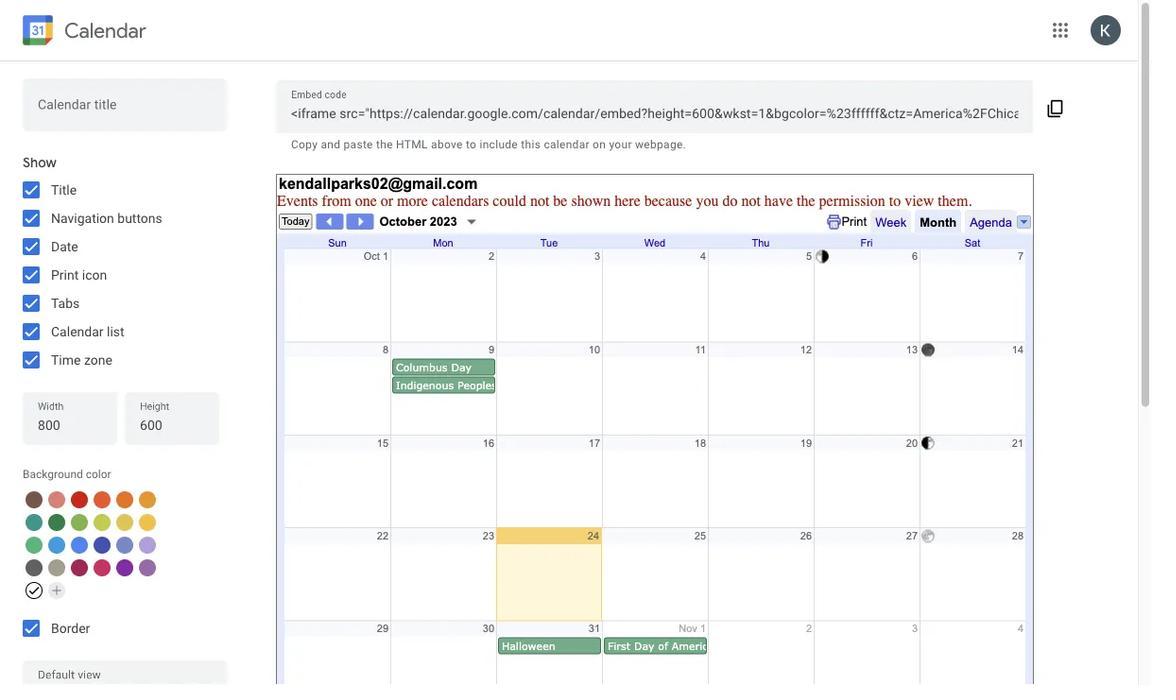 Task type: describe. For each thing, give the bounding box(es) containing it.
time zone
[[51, 352, 112, 368]]

tangerine menu item
[[94, 492, 111, 509]]

the
[[376, 138, 393, 151]]

icon
[[82, 267, 107, 283]]

grape menu item
[[116, 560, 133, 577]]

show
[[23, 154, 57, 171]]

avocado menu item
[[94, 514, 111, 531]]

content_copy
[[1047, 99, 1065, 118]]

webpage.
[[636, 138, 687, 151]]

paste
[[344, 138, 373, 151]]

mango menu item
[[139, 492, 156, 509]]

add custom color menu item
[[48, 583, 65, 600]]

cocoa menu item
[[26, 492, 43, 509]]

calendar list
[[51, 324, 124, 339]]

calendar
[[544, 138, 590, 151]]

tabs
[[51, 296, 80, 311]]

title
[[51, 182, 77, 198]]

peacock menu item
[[48, 537, 65, 554]]

radicchio menu item
[[71, 560, 88, 577]]

on
[[593, 138, 606, 151]]

color
[[86, 468, 111, 481]]

birch menu item
[[48, 560, 65, 577]]

cobalt menu item
[[71, 537, 88, 554]]

copy and paste the html above to include this calendar on your webpage.
[[291, 138, 687, 151]]

banana menu item
[[139, 514, 156, 531]]

basil menu item
[[48, 514, 65, 531]]

blueberry menu item
[[94, 537, 111, 554]]

background color
[[23, 468, 111, 481]]

wisteria menu item
[[139, 537, 156, 554]]

this
[[521, 138, 541, 151]]

border
[[51, 621, 90, 636]]

flamingo menu item
[[48, 492, 65, 509]]

list
[[107, 324, 124, 339]]

include
[[480, 138, 518, 151]]

sage menu item
[[26, 537, 43, 554]]

tomato menu item
[[71, 492, 88, 509]]

calendar link
[[19, 11, 146, 53]]



Task type: locate. For each thing, give the bounding box(es) containing it.
zone
[[84, 352, 112, 368]]

your
[[609, 138, 632, 151]]

lavender menu item
[[116, 537, 133, 554]]

background
[[23, 468, 83, 481]]

time
[[51, 352, 81, 368]]

content_copy button
[[1034, 84, 1078, 130]]

buttons
[[118, 210, 162, 226]]

None text field
[[291, 100, 1019, 127]]

citron menu item
[[116, 514, 133, 531]]

print icon
[[51, 267, 107, 283]]

copy
[[291, 138, 318, 151]]

calendar for calendar
[[64, 18, 146, 43]]

None text field
[[38, 99, 212, 125]]

print
[[51, 267, 79, 283]]

html
[[396, 138, 428, 151]]

calendar color menu item
[[26, 583, 43, 600]]

to
[[466, 138, 477, 151]]

1 vertical spatial calendar
[[51, 324, 104, 339]]

cherry blossom menu item
[[94, 560, 111, 577]]

amethyst menu item
[[139, 560, 156, 577]]

pumpkin menu item
[[116, 492, 133, 509]]

date
[[51, 239, 78, 254]]

None number field
[[38, 413, 102, 439], [140, 413, 204, 439], [38, 413, 102, 439], [140, 413, 204, 439]]

above
[[431, 138, 463, 151]]

graphite menu item
[[26, 560, 43, 577]]

0 vertical spatial calendar
[[64, 18, 146, 43]]

and
[[321, 138, 341, 151]]

calendar
[[64, 18, 146, 43], [51, 324, 104, 339]]

calendar for calendar list
[[51, 324, 104, 339]]

navigation buttons
[[51, 210, 162, 226]]

pistachio menu item
[[71, 514, 88, 531]]

eucalyptus menu item
[[26, 514, 43, 531]]

navigation
[[51, 210, 114, 226]]



Task type: vqa. For each thing, say whether or not it's contained in the screenshot.
Citron menu item at the left bottom of page
yes



